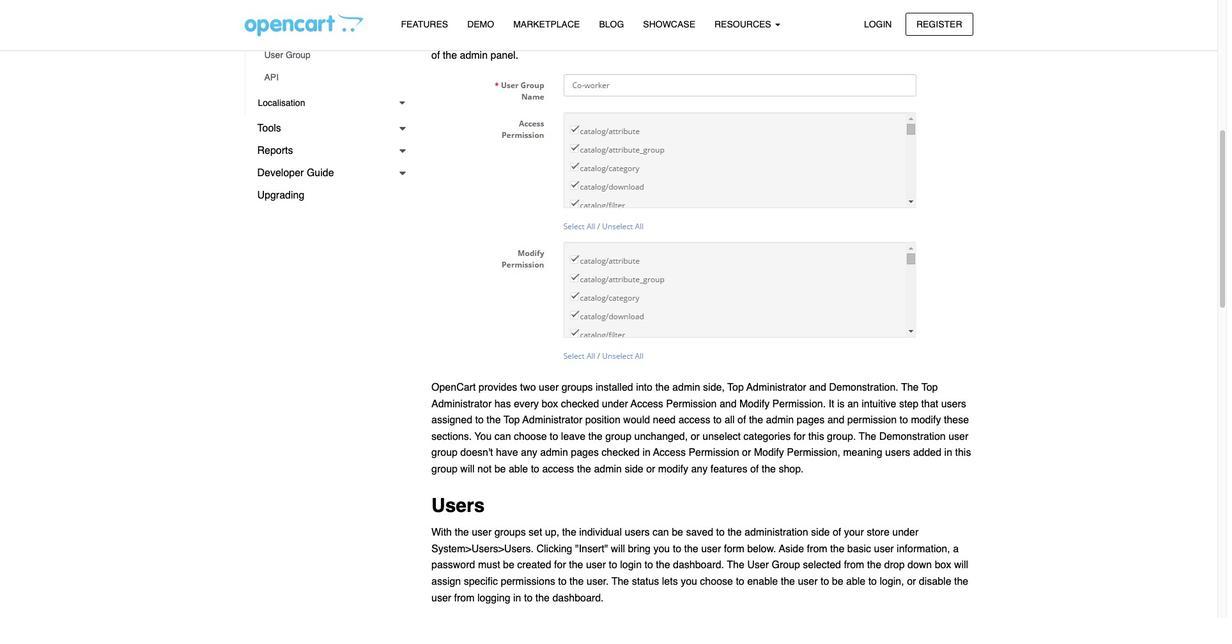 Task type: describe. For each thing, give the bounding box(es) containing it.
the down login at the right
[[612, 577, 629, 588]]

0 vertical spatial from
[[807, 544, 828, 555]]

box inside the opencart provides two user groups installed into the admin side, top administrator and demonstration. the top administrator has every box checked under access permission and modify permission. it is an intuitive step that users assigned to the top administrator position would need access to all of the admin pages and permission to modify these sections. you can choose to leave the group unchanged, or unselect categories for this group. the demonstration user group doesn't have any admin pages checked in access permission or modify permission, meaning users added in this group will not be able to access the admin side or modify any features of the shop.
[[542, 399, 558, 410]]

up,
[[545, 527, 559, 539]]

user down saved
[[701, 544, 721, 555]]

the up categories
[[749, 415, 763, 427]]

be down selected
[[832, 577, 843, 588]]

the left user.
[[570, 577, 584, 588]]

individual
[[579, 527, 622, 539]]

have
[[496, 448, 518, 459]]

2 vertical spatial administrator
[[523, 415, 583, 427]]

1 horizontal spatial any
[[691, 464, 708, 476]]

user down selected
[[798, 577, 818, 588]]

1 horizontal spatial top
[[728, 382, 744, 394]]

2 vertical spatial will
[[954, 560, 969, 572]]

the left basic
[[830, 544, 845, 555]]

basic
[[847, 544, 871, 555]]

information,
[[897, 544, 950, 555]]

to left enable
[[736, 577, 745, 588]]

able inside the opencart provides two user groups installed into the admin side, top administrator and demonstration. the top administrator has every box checked under access permission and modify permission. it is an intuitive step that users assigned to the top administrator position would need access to all of the admin pages and permission to modify these sections. you can choose to leave the group unchanged, or unselect categories for this group. the demonstration user group doesn't have any admin pages checked in access permission or modify permission, meaning users added in this group will not be able to access the admin side or modify any features of the shop.
[[509, 464, 528, 476]]

0 horizontal spatial you
[[654, 544, 670, 555]]

to left login at the right
[[609, 560, 617, 572]]

selected
[[803, 560, 841, 572]]

0 vertical spatial access
[[631, 399, 663, 410]]

for
[[431, 33, 447, 45]]

not inside the opencart provides two user groups installed into the admin side, top administrator and demonstration. the top administrator has every box checked under access permission and modify permission. it is an intuitive step that users assigned to the top administrator position would need access to all of the admin pages and permission to modify these sections. you can choose to leave the group unchanged, or unselect categories for this group. the demonstration user group doesn't have any admin pages checked in access permission or modify permission, meaning users added in this group will not be able to access the admin side or modify any features of the shop.
[[478, 464, 492, 476]]

groups inside with the user groups set up, the individual users can be saved to the administration side of your store under system>users>users. clicking "insert" will bring you to the user form below. aside from the basic user information, a password must be created for the user to login to the dashboard. the user group selected from the drop down box will assign specific permissions to the user. the status lets you choose to enable the user to be able to login, or disable the user from logging in to the dashboard.
[[495, 527, 526, 539]]

assign
[[431, 577, 461, 588]]

into
[[636, 382, 653, 394]]

your
[[844, 527, 864, 539]]

0 horizontal spatial from
[[454, 593, 475, 604]]

login
[[864, 19, 892, 29]]

tools
[[257, 123, 281, 134]]

categories
[[744, 431, 791, 443]]

the down for
[[443, 50, 457, 61]]

1 vertical spatial this
[[955, 448, 971, 459]]

opencart - open source shopping cart solution image
[[244, 13, 363, 36]]

tools link
[[244, 118, 412, 140]]

api
[[264, 72, 279, 82]]

specific
[[464, 577, 498, 588]]

0 horizontal spatial top
[[504, 415, 520, 427]]

user down store
[[874, 544, 894, 555]]

sections.
[[431, 431, 472, 443]]

groups inside the opencart provides two user groups installed into the admin side, top administrator and demonstration. the top administrator has every box checked under access permission and modify permission. it is an intuitive step that users assigned to the top administrator position would need access to all of the admin pages and permission to modify these sections. you can choose to leave the group unchanged, or unselect categories for this group. the demonstration user group doesn't have any admin pages checked in access permission or modify permission, meaning users added in this group will not be able to access the admin side or modify any features of the shop.
[[562, 382, 593, 394]]

added
[[913, 448, 942, 459]]

be inside the opencart provides two user groups installed into the admin side, top administrator and demonstration. the top administrator has every box checked under access permission and modify permission. it is an intuitive step that users assigned to the top administrator position would need access to all of the admin pages and permission to modify these sections. you can choose to leave the group unchanged, or unselect categories for this group. the demonstration user group doesn't have any admin pages checked in access permission or modify permission, meaning users added in this group will not be able to access the admin side or modify any features of the shop.
[[495, 464, 506, 476]]

down
[[908, 560, 932, 572]]

user down assign
[[431, 593, 451, 604]]

features link
[[392, 13, 458, 36]]

the down "insert"
[[569, 560, 583, 572]]

created
[[517, 560, 551, 572]]

doesn't
[[460, 448, 493, 459]]

the down form
[[727, 560, 745, 572]]

unselect
[[703, 431, 741, 443]]

0 horizontal spatial access
[[542, 464, 574, 476]]

2 horizontal spatial in
[[944, 448, 952, 459]]

and up "all"
[[720, 399, 737, 410]]

the down leave
[[577, 464, 591, 476]]

be left saved
[[672, 527, 683, 539]]

0 horizontal spatial group
[[286, 50, 311, 60]]

to left "all"
[[713, 415, 722, 427]]

0 vertical spatial any
[[521, 448, 537, 459]]

form
[[724, 544, 745, 555]]

catalog
[[804, 33, 839, 45]]

1 vertical spatial modify
[[658, 464, 688, 476]]

we
[[549, 33, 562, 45]]

1 vertical spatial users link
[[252, 22, 412, 44]]

to up status
[[645, 560, 653, 572]]

box inside with the user groups set up, the individual users can be saved to the administration side of your store under system>users>users. clicking "insert" will bring you to the user form below. aside from the basic user information, a password must be created for the user to login to the dashboard. the user group selected from the drop down box will assign specific permissions to the user. the status lets you choose to enable the user to be able to login, or disable the user from logging in to the dashboard.
[[935, 560, 951, 572]]

to left allow
[[595, 33, 603, 45]]

can inside the opencart provides two user groups installed into the admin side, top administrator and demonstration. the top administrator has every box checked under access permission and modify permission. it is an intuitive step that users assigned to the top administrator position would need access to all of the admin pages and permission to modify these sections. you can choose to leave the group unchanged, or unselect categories for this group. the demonstration user group doesn't have any admin pages checked in access permission or modify permission, meaning users added in this group will not be able to access the admin side or modify any features of the shop.
[[495, 431, 511, 443]]

intuitive
[[862, 399, 896, 410]]

to down step
[[900, 415, 908, 427]]

opencart provides two user groups installed into the admin side, top administrator and demonstration. the top administrator has every box checked under access permission and modify permission. it is an intuitive step that users assigned to the top administrator position would need access to all of the admin pages and permission to modify these sections. you can choose to leave the group unchanged, or unselect categories for this group. the demonstration user group doesn't have any admin pages checked in access permission or modify permission, meaning users added in this group will not be able to access the admin side or modify any features of the shop.
[[431, 382, 971, 476]]

administration
[[745, 527, 808, 539]]

is
[[837, 399, 845, 410]]

worker
[[483, 33, 514, 45]]

the down has
[[487, 415, 501, 427]]

will inside the opencart provides two user groups installed into the admin side, top administrator and demonstration. the top administrator has every box checked under access permission and modify permission. it is an intuitive step that users assigned to the top administrator position would need access to all of the admin pages and permission to modify these sections. you can choose to leave the group unchanged, or unselect categories for this group. the demonstration user group doesn't have any admin pages checked in access permission or modify permission, meaning users added in this group will not be able to access the admin side or modify any features of the shop.
[[460, 464, 475, 476]]

the up step
[[901, 382, 919, 394]]

blog
[[599, 19, 624, 29]]

marketplace
[[513, 19, 580, 29]]

or inside with the user groups set up, the individual users can be saved to the administration side of your store under system>users>users. clicking "insert" will bring you to the user form below. aside from the basic user information, a password must be created for the user to login to the dashboard. the user group selected from the drop down box will assign specific permissions to the user. the status lets you choose to enable the user to be able to login, or disable the user from logging in to the dashboard.
[[907, 577, 916, 588]]

but
[[903, 33, 917, 45]]

to down 'permissions'
[[524, 593, 533, 604]]

login,
[[880, 577, 904, 588]]

1 horizontal spatial you
[[681, 577, 697, 588]]

users inside with the user groups set up, the individual users can be saved to the administration side of your store under system>users>users. clicking "insert" will bring you to the user form below. aside from the basic user information, a password must be created for the user to login to the dashboard. the user group selected from the drop down box will assign specific permissions to the user. the status lets you choose to enable the user to be able to login, or disable the user from logging in to the dashboard.
[[625, 527, 650, 539]]

or left unselect at the right of the page
[[691, 431, 700, 443]]

2 vertical spatial group
[[431, 464, 458, 476]]

section
[[842, 33, 876, 45]]

all
[[725, 415, 735, 427]]

leave
[[561, 431, 586, 443]]

api link
[[252, 66, 412, 89]]

user group backend image
[[482, 72, 922, 372]]

to down clicking
[[558, 577, 567, 588]]

provides
[[479, 382, 517, 394]]

register link
[[906, 12, 973, 36]]

0 vertical spatial group
[[605, 431, 632, 443]]

the left shop.
[[762, 464, 776, 476]]

and inside for the co-worker group, we chose to allow access and permit modification to the catalog section only, but not the rest of the admin panel.
[[667, 33, 684, 45]]

to up lets
[[673, 544, 681, 555]]

0 horizontal spatial pages
[[571, 448, 599, 459]]

to right saved
[[716, 527, 725, 539]]

blog link
[[590, 13, 634, 36]]

1 vertical spatial users
[[264, 27, 289, 38]]

side inside the opencart provides two user groups installed into the admin side, top administrator and demonstration. the top administrator has every box checked under access permission and modify permission. it is an intuitive step that users assigned to the top administrator position would need access to all of the admin pages and permission to modify these sections. you can choose to leave the group unchanged, or unselect categories for this group. the demonstration user group doesn't have any admin pages checked in access permission or modify permission, meaning users added in this group will not be able to access the admin side or modify any features of the shop.
[[625, 464, 644, 476]]

demo
[[467, 19, 494, 29]]

showcase
[[643, 19, 695, 29]]

1 vertical spatial access
[[679, 415, 710, 427]]

panel.
[[491, 50, 518, 61]]

bring
[[628, 544, 651, 555]]

user group
[[264, 50, 311, 60]]

co-
[[467, 33, 483, 45]]

user up system>users>users.
[[472, 527, 492, 539]]

to left login,
[[868, 577, 877, 588]]

can inside with the user groups set up, the individual users can be saved to the administration side of your store under system>users>users. clicking "insert" will bring you to the user form below. aside from the basic user information, a password must be created for the user to login to the dashboard. the user group selected from the drop down box will assign specific permissions to the user. the status lets you choose to enable the user to be able to login, or disable the user from logging in to the dashboard.
[[653, 527, 669, 539]]

"insert"
[[575, 544, 608, 555]]

2 horizontal spatial from
[[844, 560, 864, 572]]

0 horizontal spatial user
[[264, 50, 283, 60]]

of right features
[[750, 464, 759, 476]]

0 horizontal spatial this
[[808, 431, 824, 443]]

0 horizontal spatial administrator
[[431, 399, 492, 410]]

group.
[[827, 431, 856, 443]]

rest
[[954, 33, 971, 45]]

the right into
[[655, 382, 670, 394]]

every
[[514, 399, 539, 410]]

the down register
[[937, 33, 951, 45]]

login link
[[853, 12, 903, 36]]

demo link
[[458, 13, 504, 36]]

0 horizontal spatial dashboard.
[[553, 593, 604, 604]]

for inside with the user groups set up, the individual users can be saved to the administration side of your store under system>users>users. clicking "insert" will bring you to the user form below. aside from the basic user information, a password must be created for the user to login to the dashboard. the user group selected from the drop down box will assign specific permissions to the user. the status lets you choose to enable the user to be able to login, or disable the user from logging in to the dashboard.
[[554, 560, 566, 572]]

meaning
[[843, 448, 883, 459]]

user group link
[[252, 44, 412, 66]]

resources link
[[705, 13, 790, 36]]

would
[[623, 415, 650, 427]]

the left drop
[[867, 560, 882, 572]]

chose
[[564, 33, 592, 45]]

not inside for the co-worker group, we chose to allow access and permit modification to the catalog section only, but not the rest of the admin panel.
[[920, 33, 934, 45]]

the right for
[[450, 33, 464, 45]]

password
[[431, 560, 475, 572]]

user up user.
[[586, 560, 606, 572]]

position
[[585, 415, 621, 427]]

logging
[[478, 593, 510, 604]]

the right up,
[[562, 527, 576, 539]]

unchanged,
[[634, 431, 688, 443]]

assigned
[[431, 415, 472, 427]]

installed
[[596, 382, 633, 394]]

features
[[711, 464, 748, 476]]

permit
[[687, 33, 715, 45]]

1 horizontal spatial will
[[611, 544, 625, 555]]



Task type: vqa. For each thing, say whether or not it's contained in the screenshot.
shown
no



Task type: locate. For each thing, give the bounding box(es) containing it.
1 horizontal spatial pages
[[797, 415, 825, 427]]

1 vertical spatial group
[[772, 560, 800, 572]]

1 vertical spatial permission
[[689, 448, 739, 459]]

1 horizontal spatial in
[[643, 448, 651, 459]]

administrator up leave
[[523, 415, 583, 427]]

status
[[632, 577, 659, 588]]

access down showcase
[[632, 33, 664, 45]]

and up "permission."
[[809, 382, 826, 394]]

access
[[631, 399, 663, 410], [653, 448, 686, 459]]

user.
[[587, 577, 609, 588]]

1 vertical spatial able
[[846, 577, 866, 588]]

the up lets
[[656, 560, 670, 572]]

0 vertical spatial groups
[[562, 382, 593, 394]]

0 vertical spatial not
[[920, 33, 934, 45]]

top right side,
[[728, 382, 744, 394]]

a
[[953, 544, 959, 555]]

1 vertical spatial will
[[611, 544, 625, 555]]

0 vertical spatial for
[[794, 431, 806, 443]]

permission
[[666, 399, 717, 410], [689, 448, 739, 459]]

2 horizontal spatial access
[[679, 415, 710, 427]]

top down has
[[504, 415, 520, 427]]

able down basic
[[846, 577, 866, 588]]

0 vertical spatial this
[[808, 431, 824, 443]]

users down demonstration
[[885, 448, 910, 459]]

the down permission
[[859, 431, 876, 443]]

demonstration.
[[829, 382, 899, 394]]

groups left set
[[495, 527, 526, 539]]

0 vertical spatial will
[[460, 464, 475, 476]]

1 vertical spatial dashboard.
[[553, 593, 604, 604]]

user
[[539, 382, 559, 394], [949, 431, 969, 443], [472, 527, 492, 539], [701, 544, 721, 555], [874, 544, 894, 555], [586, 560, 606, 572], [798, 577, 818, 588], [431, 593, 451, 604]]

saved
[[686, 527, 713, 539]]

users up user group
[[264, 27, 289, 38]]

you
[[475, 431, 492, 443]]

administrator down opencart
[[431, 399, 492, 410]]

of down for
[[431, 50, 440, 61]]

alert
[[431, 0, 973, 15]]

user down below.
[[747, 560, 769, 572]]

1 vertical spatial any
[[691, 464, 708, 476]]

0 vertical spatial group
[[286, 50, 311, 60]]

0 horizontal spatial modify
[[658, 464, 688, 476]]

the up form
[[728, 527, 742, 539]]

guide
[[307, 167, 334, 179]]

store
[[867, 527, 890, 539]]

0 horizontal spatial in
[[513, 593, 521, 604]]

admin down position
[[594, 464, 622, 476]]

access down unchanged,
[[653, 448, 686, 459]]

must
[[478, 560, 500, 572]]

pages down leave
[[571, 448, 599, 459]]

admin left side,
[[673, 382, 700, 394]]

side inside with the user groups set up, the individual users can be saved to the administration side of your store under system>users>users. clicking "insert" will bring you to the user form below. aside from the basic user information, a password must be created for the user to login to the dashboard. the user group selected from the drop down box will assign specific permissions to the user. the status lets you choose to enable the user to be able to login, or disable the user from logging in to the dashboard.
[[811, 527, 830, 539]]

for
[[794, 431, 806, 443], [554, 560, 566, 572]]

you right bring
[[654, 544, 670, 555]]

demonstration
[[879, 431, 946, 443]]

enable
[[747, 577, 778, 588]]

1 horizontal spatial box
[[935, 560, 951, 572]]

not down doesn't
[[478, 464, 492, 476]]

be right must
[[503, 560, 514, 572]]

for inside the opencart provides two user groups installed into the admin side, top administrator and demonstration. the top administrator has every box checked under access permission and modify permission. it is an intuitive step that users assigned to the top administrator position would need access to all of the admin pages and permission to modify these sections. you can choose to leave the group unchanged, or unselect categories for this group. the demonstration user group doesn't have any admin pages checked in access permission or modify permission, meaning users added in this group will not be able to access the admin side or modify any features of the shop.
[[794, 431, 806, 443]]

box up disable
[[935, 560, 951, 572]]

0 vertical spatial can
[[495, 431, 511, 443]]

and
[[667, 33, 684, 45], [809, 382, 826, 394], [720, 399, 737, 410], [828, 415, 845, 427]]

developer
[[257, 167, 304, 179]]

0 vertical spatial permission
[[666, 399, 717, 410]]

admin
[[460, 50, 488, 61], [673, 382, 700, 394], [766, 415, 794, 427], [540, 448, 568, 459], [594, 464, 622, 476]]

of inside with the user groups set up, the individual users can be saved to the administration side of your store under system>users>users. clicking "insert" will bring you to the user form below. aside from the basic user information, a password must be created for the user to login to the dashboard. the user group selected from the drop down box will assign specific permissions to the user. the status lets you choose to enable the user to be able to login, or disable the user from logging in to the dashboard.
[[833, 527, 841, 539]]

two
[[520, 382, 536, 394]]

admin up categories
[[766, 415, 794, 427]]

and down showcase
[[667, 33, 684, 45]]

checked down would
[[602, 448, 640, 459]]

checked
[[561, 399, 599, 410], [602, 448, 640, 459]]

0 vertical spatial user
[[264, 50, 283, 60]]

1 vertical spatial group
[[431, 448, 458, 459]]

the right disable
[[954, 577, 969, 588]]

dashboard.
[[673, 560, 724, 572], [553, 593, 604, 604]]

can left saved
[[653, 527, 669, 539]]

0 vertical spatial side
[[625, 464, 644, 476]]

admin inside for the co-worker group, we chose to allow access and permit modification to the catalog section only, but not the rest of the admin panel.
[[460, 50, 488, 61]]

0 vertical spatial modify
[[740, 399, 770, 410]]

users up with
[[431, 495, 485, 517]]

in down unchanged,
[[643, 448, 651, 459]]

allow
[[606, 33, 629, 45]]

access down into
[[631, 399, 663, 410]]

system>users>users.
[[431, 544, 534, 555]]

will
[[460, 464, 475, 476], [611, 544, 625, 555], [954, 560, 969, 572]]

developer guide link
[[244, 162, 412, 185]]

0 horizontal spatial not
[[478, 464, 492, 476]]

it
[[829, 399, 834, 410]]

groups
[[562, 382, 593, 394], [495, 527, 526, 539]]

group,
[[517, 33, 546, 45]]

modify down that
[[911, 415, 941, 427]]

permission down side,
[[666, 399, 717, 410]]

0 horizontal spatial choose
[[514, 431, 547, 443]]

1 vertical spatial access
[[653, 448, 686, 459]]

0 vertical spatial users
[[941, 399, 966, 410]]

user right two
[[539, 382, 559, 394]]

1 vertical spatial administrator
[[431, 399, 492, 410]]

0 vertical spatial users link
[[245, 0, 412, 19]]

the down saved
[[684, 544, 698, 555]]

this up 'permission,'
[[808, 431, 824, 443]]

any right have
[[521, 448, 537, 459]]

the left catalog
[[787, 33, 801, 45]]

box
[[542, 399, 558, 410], [935, 560, 951, 572]]

users up opencart - open source shopping cart solution image at the top
[[258, 2, 283, 12]]

to right modification
[[775, 33, 784, 45]]

1 horizontal spatial choose
[[700, 577, 733, 588]]

checked up position
[[561, 399, 599, 410]]

group
[[286, 50, 311, 60], [772, 560, 800, 572]]

administrator
[[747, 382, 806, 394], [431, 399, 492, 410], [523, 415, 583, 427]]

side up selected
[[811, 527, 830, 539]]

0 vertical spatial you
[[654, 544, 670, 555]]

users
[[941, 399, 966, 410], [885, 448, 910, 459], [625, 527, 650, 539]]

2 vertical spatial users
[[625, 527, 650, 539]]

upgrading
[[257, 190, 304, 201]]

1 horizontal spatial dashboard.
[[673, 560, 724, 572]]

to down selected
[[821, 577, 829, 588]]

1 horizontal spatial administrator
[[523, 415, 583, 427]]

1 horizontal spatial from
[[807, 544, 828, 555]]

to
[[595, 33, 603, 45], [775, 33, 784, 45], [475, 415, 484, 427], [713, 415, 722, 427], [900, 415, 908, 427], [550, 431, 558, 443], [531, 464, 539, 476], [716, 527, 725, 539], [673, 544, 681, 555], [609, 560, 617, 572], [645, 560, 653, 572], [558, 577, 567, 588], [736, 577, 745, 588], [821, 577, 829, 588], [868, 577, 877, 588], [524, 593, 533, 604]]

choose inside with the user groups set up, the individual users can be saved to the administration side of your store under system>users>users. clicking "insert" will bring you to the user form below. aside from the basic user information, a password must be created for the user to login to the dashboard. the user group selected from the drop down box will assign specific permissions to the user. the status lets you choose to enable the user to be able to login, or disable the user from logging in to the dashboard.
[[700, 577, 733, 588]]

access down leave
[[542, 464, 574, 476]]

0 vertical spatial box
[[542, 399, 558, 410]]

modify up categories
[[740, 399, 770, 410]]

or
[[691, 431, 700, 443], [742, 448, 751, 459], [646, 464, 655, 476], [907, 577, 916, 588]]

0 vertical spatial choose
[[514, 431, 547, 443]]

login
[[620, 560, 642, 572]]

of right "all"
[[738, 415, 746, 427]]

permission down unselect at the right of the page
[[689, 448, 739, 459]]

for down clicking
[[554, 560, 566, 572]]

1 vertical spatial choose
[[700, 577, 733, 588]]

side,
[[703, 382, 725, 394]]

access inside for the co-worker group, we chose to allow access and permit modification to the catalog section only, but not the rest of the admin panel.
[[632, 33, 664, 45]]

and down it
[[828, 415, 845, 427]]

showcase link
[[634, 13, 705, 36]]

the right with
[[455, 527, 469, 539]]

or up features
[[742, 448, 751, 459]]

able inside with the user groups set up, the individual users can be saved to the administration side of your store under system>users>users. clicking "insert" will bring you to the user form below. aside from the basic user information, a password must be created for the user to login to the dashboard. the user group selected from the drop down box will assign specific permissions to the user. the status lets you choose to enable the user to be able to login, or disable the user from logging in to the dashboard.
[[846, 577, 866, 588]]

access
[[632, 33, 664, 45], [679, 415, 710, 427], [542, 464, 574, 476]]

0 vertical spatial administrator
[[747, 382, 806, 394]]

in
[[643, 448, 651, 459], [944, 448, 952, 459], [513, 593, 521, 604]]

the down 'permissions'
[[536, 593, 550, 604]]

0 vertical spatial users
[[258, 2, 283, 12]]

1 vertical spatial under
[[893, 527, 919, 539]]

in down 'permissions'
[[513, 593, 521, 604]]

only,
[[879, 33, 900, 45]]

marketplace link
[[504, 13, 590, 36]]

or down unchanged,
[[646, 464, 655, 476]]

lets
[[662, 577, 678, 588]]

1 vertical spatial not
[[478, 464, 492, 476]]

the down position
[[588, 431, 603, 443]]

under inside the opencart provides two user groups installed into the admin side, top administrator and demonstration. the top administrator has every box checked under access permission and modify permission. it is an intuitive step that users assigned to the top administrator position would need access to all of the admin pages and permission to modify these sections. you can choose to leave the group unchanged, or unselect categories for this group. the demonstration user group doesn't have any admin pages checked in access permission or modify permission, meaning users added in this group will not be able to access the admin side or modify any features of the shop.
[[602, 399, 628, 410]]

register
[[917, 19, 962, 29]]

to up set
[[531, 464, 539, 476]]

0 vertical spatial dashboard.
[[673, 560, 724, 572]]

0 horizontal spatial any
[[521, 448, 537, 459]]

0 vertical spatial modify
[[911, 415, 941, 427]]

under inside with the user groups set up, the individual users can be saved to the administration side of your store under system>users>users. clicking "insert" will bring you to the user form below. aside from the basic user information, a password must be created for the user to login to the dashboard. the user group selected from the drop down box will assign specific permissions to the user. the status lets you choose to enable the user to be able to login, or disable the user from logging in to the dashboard.
[[893, 527, 919, 539]]

upgrading link
[[244, 185, 412, 207]]

that
[[921, 399, 939, 410]]

permission.
[[773, 399, 826, 410]]

modify
[[911, 415, 941, 427], [658, 464, 688, 476]]

0 horizontal spatial for
[[554, 560, 566, 572]]

in right added
[[944, 448, 952, 459]]

1 horizontal spatial user
[[747, 560, 769, 572]]

1 horizontal spatial users
[[885, 448, 910, 459]]

choose inside the opencart provides two user groups installed into the admin side, top administrator and demonstration. the top administrator has every box checked under access permission and modify permission. it is an intuitive step that users assigned to the top administrator position would need access to all of the admin pages and permission to modify these sections. you can choose to leave the group unchanged, or unselect categories for this group. the demonstration user group doesn't have any admin pages checked in access permission or modify permission, meaning users added in this group will not be able to access the admin side or modify any features of the shop.
[[514, 431, 547, 443]]

0 vertical spatial access
[[632, 33, 664, 45]]

will up login at the right
[[611, 544, 625, 555]]

localisation
[[258, 98, 305, 108]]

permissions
[[501, 577, 555, 588]]

0 vertical spatial pages
[[797, 415, 825, 427]]

of left your
[[833, 527, 841, 539]]

1 horizontal spatial groups
[[562, 382, 593, 394]]

permission,
[[787, 448, 840, 459]]

1 vertical spatial user
[[747, 560, 769, 572]]

group inside with the user groups set up, the individual users can be saved to the administration side of your store under system>users>users. clicking "insert" will bring you to the user form below. aside from the basic user information, a password must be created for the user to login to the dashboard. the user group selected from the drop down box will assign specific permissions to the user. the status lets you choose to enable the user to be able to login, or disable the user from logging in to the dashboard.
[[772, 560, 800, 572]]

under down installed
[[602, 399, 628, 410]]

1 vertical spatial from
[[844, 560, 864, 572]]

1 vertical spatial side
[[811, 527, 830, 539]]

localisation link
[[245, 92, 412, 114]]

modification
[[718, 33, 773, 45]]

2 horizontal spatial will
[[954, 560, 969, 572]]

user down these
[[949, 431, 969, 443]]

resources
[[715, 19, 774, 29]]

0 horizontal spatial groups
[[495, 527, 526, 539]]

an
[[848, 399, 859, 410]]

admin down leave
[[540, 448, 568, 459]]

users link up user group link at the left top of page
[[245, 0, 412, 19]]

user
[[264, 50, 283, 60], [747, 560, 769, 572]]

shop.
[[779, 464, 804, 476]]

1 horizontal spatial access
[[632, 33, 664, 45]]

with
[[431, 527, 452, 539]]

users up these
[[941, 399, 966, 410]]

reports
[[257, 145, 293, 157]]

from
[[807, 544, 828, 555], [844, 560, 864, 572], [454, 593, 475, 604]]

0 vertical spatial able
[[509, 464, 528, 476]]

opencart
[[431, 382, 476, 394]]

group down opencart - open source shopping cart solution image at the top
[[286, 50, 311, 60]]

0 vertical spatial under
[[602, 399, 628, 410]]

1 vertical spatial pages
[[571, 448, 599, 459]]

2 vertical spatial from
[[454, 593, 475, 604]]

0 horizontal spatial will
[[460, 464, 475, 476]]

top
[[728, 382, 744, 394], [922, 382, 938, 394], [504, 415, 520, 427]]

of
[[431, 50, 440, 61], [738, 415, 746, 427], [750, 464, 759, 476], [833, 527, 841, 539]]

1 horizontal spatial for
[[794, 431, 806, 443]]

the right enable
[[781, 577, 795, 588]]

1 horizontal spatial checked
[[602, 448, 640, 459]]

user inside with the user groups set up, the individual users can be saved to the administration side of your store under system>users>users. clicking "insert" will bring you to the user form below. aside from the basic user information, a password must be created for the user to login to the dashboard. the user group selected from the drop down box will assign specific permissions to the user. the status lets you choose to enable the user to be able to login, or disable the user from logging in to the dashboard.
[[747, 560, 769, 572]]

reports link
[[244, 140, 412, 162]]

you right lets
[[681, 577, 697, 588]]

1 horizontal spatial under
[[893, 527, 919, 539]]

users up bring
[[625, 527, 650, 539]]

to left leave
[[550, 431, 558, 443]]

group down the aside
[[772, 560, 800, 572]]

administrator up "permission."
[[747, 382, 806, 394]]

in inside with the user groups set up, the individual users can be saved to the administration side of your store under system>users>users. clicking "insert" will bring you to the user form below. aside from the basic user information, a password must be created for the user to login to the dashboard. the user group selected from the drop down box will assign specific permissions to the user. the status lets you choose to enable the user to be able to login, or disable the user from logging in to the dashboard.
[[513, 593, 521, 604]]

2 horizontal spatial top
[[922, 382, 938, 394]]

0 horizontal spatial checked
[[561, 399, 599, 410]]

or down down
[[907, 577, 916, 588]]

modify down unchanged,
[[658, 464, 688, 476]]

set
[[529, 527, 542, 539]]

this down these
[[955, 448, 971, 459]]

1 horizontal spatial side
[[811, 527, 830, 539]]

these
[[944, 415, 969, 427]]

1 horizontal spatial able
[[846, 577, 866, 588]]

2 vertical spatial users
[[431, 495, 485, 517]]

the
[[450, 33, 464, 45], [787, 33, 801, 45], [937, 33, 951, 45], [443, 50, 457, 61], [655, 382, 670, 394], [487, 415, 501, 427], [749, 415, 763, 427], [588, 431, 603, 443], [577, 464, 591, 476], [762, 464, 776, 476], [455, 527, 469, 539], [562, 527, 576, 539], [728, 527, 742, 539], [684, 544, 698, 555], [830, 544, 845, 555], [569, 560, 583, 572], [656, 560, 670, 572], [867, 560, 882, 572], [570, 577, 584, 588], [781, 577, 795, 588], [954, 577, 969, 588], [536, 593, 550, 604]]

1 horizontal spatial modify
[[911, 415, 941, 427]]

has
[[495, 399, 511, 410]]

with the user groups set up, the individual users can be saved to the administration side of your store under system>users>users. clicking "insert" will bring you to the user form below. aside from the basic user information, a password must be created for the user to login to the dashboard. the user group selected from the drop down box will assign specific permissions to the user. the status lets you choose to enable the user to be able to login, or disable the user from logging in to the dashboard.
[[431, 527, 969, 604]]

permission
[[847, 415, 897, 427]]

1 vertical spatial for
[[554, 560, 566, 572]]

0 horizontal spatial users
[[625, 527, 650, 539]]

1 vertical spatial groups
[[495, 527, 526, 539]]

from down basic
[[844, 560, 864, 572]]

1 vertical spatial modify
[[754, 448, 784, 459]]

1 horizontal spatial not
[[920, 33, 934, 45]]

will down a
[[954, 560, 969, 572]]

developer guide
[[257, 167, 334, 179]]

choose up have
[[514, 431, 547, 443]]

can up have
[[495, 431, 511, 443]]

1 vertical spatial can
[[653, 527, 669, 539]]

1 horizontal spatial this
[[955, 448, 971, 459]]

to up you at the left bottom of the page
[[475, 415, 484, 427]]

of inside for the co-worker group, we chose to allow access and permit modification to the catalog section only, but not the rest of the admin panel.
[[431, 50, 440, 61]]

able
[[509, 464, 528, 476], [846, 577, 866, 588]]

disable
[[919, 577, 951, 588]]

2 vertical spatial access
[[542, 464, 574, 476]]

for the co-worker group, we chose to allow access and permit modification to the catalog section only, but not the rest of the admin panel.
[[431, 33, 971, 61]]



